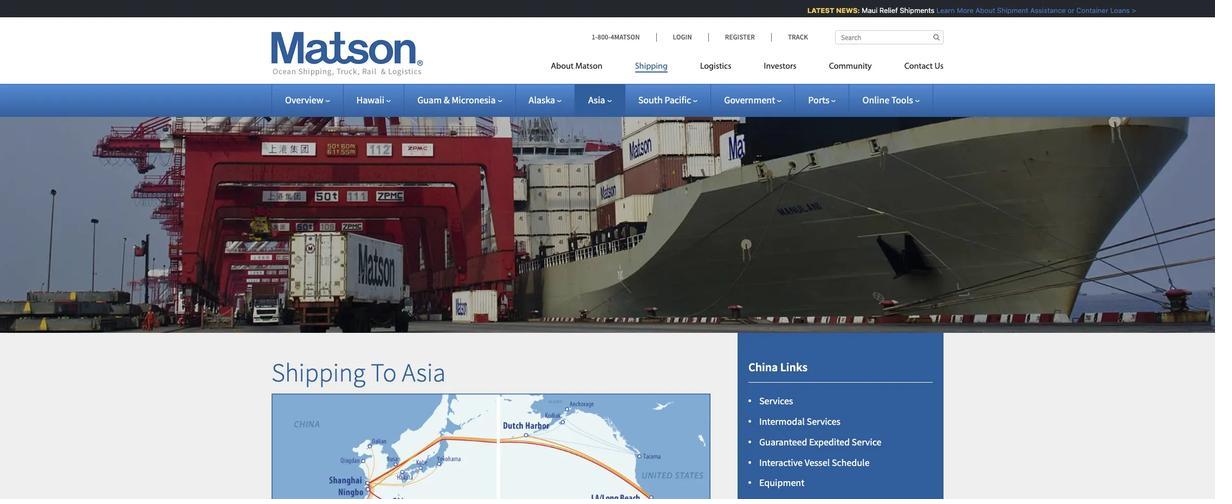 Task type: locate. For each thing, give the bounding box(es) containing it.
assistance
[[1025, 6, 1061, 15]]

1-
[[592, 33, 598, 42]]

or
[[1063, 6, 1069, 15]]

0 horizontal spatial shipping
[[272, 357, 366, 389]]

guaranteed expedited service
[[759, 436, 882, 449]]

shipping
[[635, 62, 668, 71], [272, 357, 366, 389]]

asia link
[[588, 94, 612, 106]]

equipment link
[[759, 477, 805, 490]]

0 horizontal spatial asia
[[402, 357, 446, 389]]

1 vertical spatial shipping
[[272, 357, 366, 389]]

government link
[[724, 94, 782, 106]]

0 horizontal spatial about
[[551, 62, 574, 71]]

container
[[1071, 6, 1103, 15]]

services up guaranteed expedited service on the right of page
[[807, 416, 841, 428]]

online tools
[[863, 94, 913, 106]]

expedited
[[809, 436, 850, 449]]

1 horizontal spatial about
[[970, 6, 990, 15]]

long beach image
[[591, 438, 713, 500]]

track link
[[771, 33, 808, 42]]

contact us link
[[888, 57, 944, 79]]

about left matson
[[551, 62, 574, 71]]

1 vertical spatial about
[[551, 62, 574, 71]]

0 vertical spatial shipping
[[635, 62, 668, 71]]

links
[[780, 360, 808, 375]]

shipping to asia
[[272, 357, 446, 389]]

guam
[[417, 94, 442, 106]]

matson containership manulani at terminal preparing to ship from china. image
[[0, 100, 1215, 333]]

relief
[[874, 6, 893, 15]]

honolulu image
[[496, 472, 618, 500]]

asia right to
[[402, 357, 446, 389]]

matson
[[575, 62, 603, 71]]

learn
[[931, 6, 950, 15]]

ports
[[808, 94, 830, 106]]

alaska services image
[[271, 394, 711, 500]]

1 vertical spatial services
[[807, 416, 841, 428]]

0 horizontal spatial services
[[759, 395, 793, 408]]

pacific
[[665, 94, 691, 106]]

1 horizontal spatial asia
[[588, 94, 605, 106]]

0 vertical spatial asia
[[588, 94, 605, 106]]

register
[[725, 33, 755, 42]]

ports link
[[808, 94, 836, 106]]

1 horizontal spatial shipping
[[635, 62, 668, 71]]

online
[[863, 94, 889, 106]]

china links
[[749, 360, 808, 375]]

south
[[638, 94, 663, 106]]

shipping for shipping to asia
[[272, 357, 366, 389]]

community
[[829, 62, 872, 71]]

tools
[[891, 94, 913, 106]]

about right more
[[970, 6, 990, 15]]

1 vertical spatial asia
[[402, 357, 446, 389]]

4matson
[[611, 33, 640, 42]]

about matson link
[[551, 57, 619, 79]]

shipping inside top menu "navigation"
[[635, 62, 668, 71]]

investors link
[[748, 57, 813, 79]]

None search field
[[835, 30, 944, 44]]

us
[[935, 62, 944, 71]]

0 vertical spatial about
[[970, 6, 990, 15]]

equipment
[[759, 477, 805, 490]]

overview link
[[285, 94, 330, 106]]

intermodal services link
[[759, 416, 841, 428]]

guam & micronesia
[[417, 94, 496, 106]]

1-800-4matson
[[592, 33, 640, 42]]

micronesia
[[452, 94, 496, 106]]

xiamen image
[[292, 450, 414, 500], [253, 467, 375, 500]]

services up intermodal
[[759, 395, 793, 408]]

shipping link
[[619, 57, 684, 79]]

hawaii
[[356, 94, 384, 106]]

track
[[788, 33, 808, 42]]

&
[[444, 94, 450, 106]]

asia
[[588, 94, 605, 106], [402, 357, 446, 389]]

guam image
[[399, 495, 521, 500]]

about
[[970, 6, 990, 15], [551, 62, 574, 71]]

services
[[759, 395, 793, 408], [807, 416, 841, 428]]

china
[[749, 360, 778, 375]]

1-800-4matson link
[[592, 33, 656, 42]]

asia down about matson link
[[588, 94, 605, 106]]

login
[[673, 33, 692, 42]]

alaska link
[[529, 94, 562, 106]]

logistics link
[[684, 57, 748, 79]]

online tools link
[[863, 94, 920, 106]]



Task type: vqa. For each thing, say whether or not it's contained in the screenshot.
to
yes



Task type: describe. For each thing, give the bounding box(es) containing it.
more
[[952, 6, 968, 15]]

blue matson logo with ocean, shipping, truck, rail and logistics written beneath it. image
[[272, 32, 423, 76]]

guam & micronesia link
[[417, 94, 502, 106]]

about inside top menu "navigation"
[[551, 62, 574, 71]]

vessel
[[805, 457, 830, 469]]

login link
[[656, 33, 708, 42]]

shipments
[[895, 6, 929, 15]]

logistics
[[700, 62, 731, 71]]

register link
[[708, 33, 771, 42]]

Search search field
[[835, 30, 944, 44]]

community link
[[813, 57, 888, 79]]

learn more about shipment assistance or container loans > link
[[931, 6, 1131, 15]]

guaranteed expedited service link
[[759, 436, 882, 449]]

0 vertical spatial services
[[759, 395, 793, 408]]

investors
[[764, 62, 797, 71]]

contact us
[[904, 62, 944, 71]]

services link
[[759, 395, 793, 408]]

intermodal services
[[759, 416, 841, 428]]

dutch harbor image
[[465, 375, 587, 497]]

alaska
[[529, 94, 555, 106]]

china links section
[[724, 333, 957, 500]]

interactive vessel schedule link
[[759, 457, 870, 469]]

1 horizontal spatial services
[[807, 416, 841, 428]]

south pacific link
[[638, 94, 698, 106]]

service
[[852, 436, 882, 449]]

top menu navigation
[[551, 57, 944, 79]]

guaranteed
[[759, 436, 807, 449]]

hawaii link
[[356, 94, 391, 106]]

to
[[371, 357, 397, 389]]

ningbo image
[[306, 431, 428, 500]]

news:
[[831, 6, 855, 15]]

latest news: maui relief shipments learn more about shipment assistance or container loans >
[[802, 6, 1131, 15]]

loans
[[1105, 6, 1125, 15]]

contact
[[904, 62, 933, 71]]

>
[[1127, 6, 1131, 15]]

about matson
[[551, 62, 603, 71]]

maui
[[857, 6, 872, 15]]

interactive
[[759, 457, 803, 469]]

overview
[[285, 94, 323, 106]]

schedule
[[832, 457, 870, 469]]

800-
[[598, 33, 611, 42]]

shanghai image
[[306, 422, 428, 500]]

government
[[724, 94, 775, 106]]

latest
[[802, 6, 829, 15]]

naha image
[[326, 442, 448, 500]]

intermodal
[[759, 416, 805, 428]]

interactive vessel schedule
[[759, 457, 870, 469]]

shipment
[[992, 6, 1023, 15]]

south pacific
[[638, 94, 691, 106]]

search image
[[933, 34, 940, 41]]

shipping for shipping
[[635, 62, 668, 71]]



